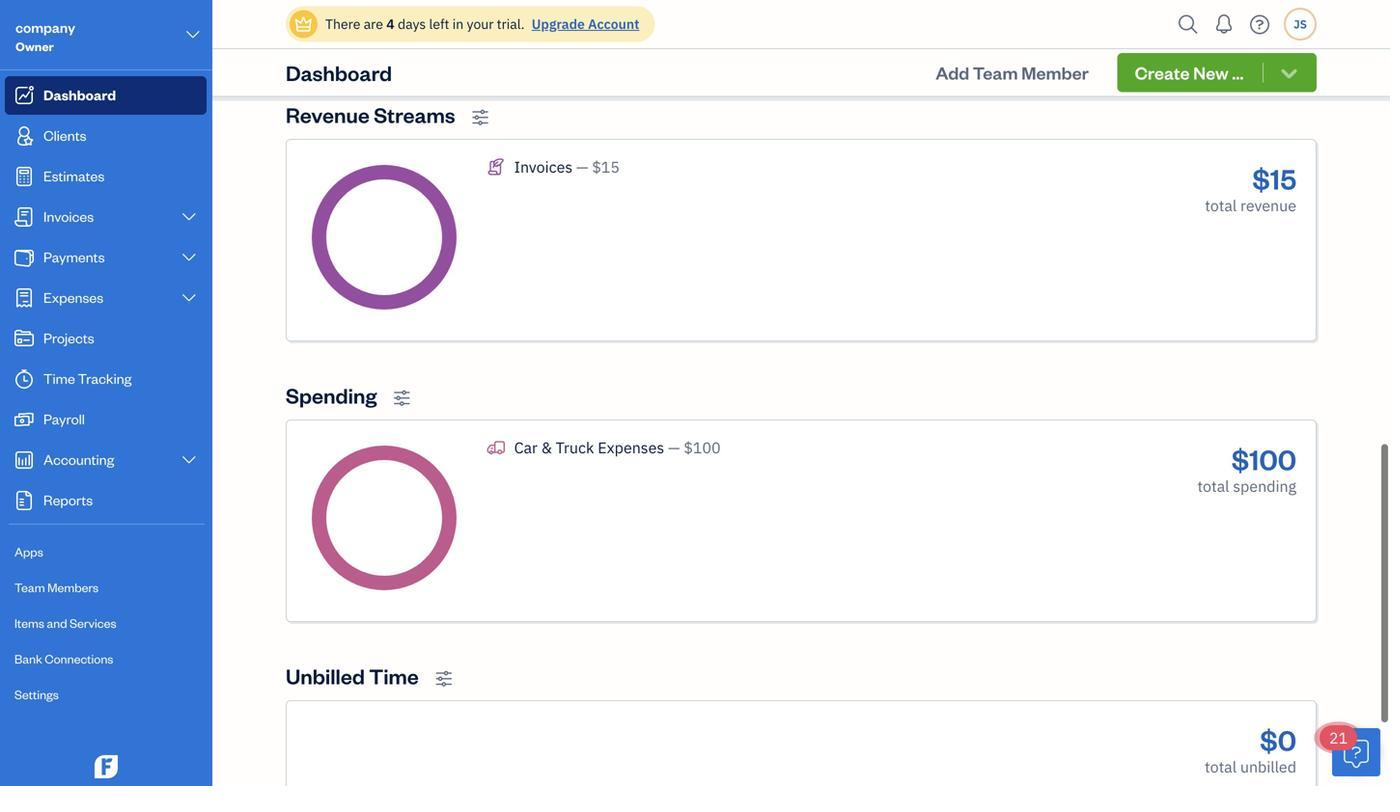 Task type: vqa. For each thing, say whether or not it's contained in the screenshot.
second chevron large down image from the bottom
yes



Task type: locate. For each thing, give the bounding box(es) containing it.
estimates
[[43, 167, 105, 185]]

revenue
[[286, 101, 370, 129]]

1 vertical spatial —
[[668, 438, 680, 458]]

1 horizontal spatial invoices
[[514, 157, 573, 177]]

1 horizontal spatial team
[[973, 61, 1018, 84]]

dashboard up clients
[[43, 85, 116, 104]]

spending filters image
[[393, 390, 411, 407]]

car & truck expenses — $100
[[514, 438, 721, 458]]

company
[[15, 18, 75, 36]]

projects link
[[5, 320, 207, 358]]

clients link
[[5, 117, 207, 155]]

invoices for invoices — $15
[[514, 157, 573, 177]]

resource center badge image
[[1332, 729, 1381, 777]]

$15 total revenue
[[1205, 160, 1297, 216]]

report image
[[13, 491, 36, 511]]

invoices inside the invoices link
[[43, 207, 94, 225]]

settings
[[14, 687, 59, 703]]

reports
[[43, 491, 93, 509]]

chevrondown image
[[1278, 63, 1301, 83]]

0 vertical spatial time
[[43, 369, 75, 388]]

time right 'timer' image
[[43, 369, 75, 388]]

dashboard up revenue
[[286, 59, 392, 86]]

timer image
[[13, 370, 36, 389]]

items and services
[[14, 615, 116, 631]]

team inside "link"
[[14, 580, 45, 596]]

chevron large down image inside the invoices link
[[180, 210, 198, 225]]

invoices
[[514, 157, 573, 177], [43, 207, 94, 225]]

1 vertical spatial time
[[369, 663, 419, 690]]

—
[[576, 157, 588, 177], [668, 438, 680, 458]]

1 horizontal spatial $100
[[1232, 441, 1297, 477]]

0 horizontal spatial expenses
[[43, 288, 104, 307]]

team right "add"
[[973, 61, 1018, 84]]

1 vertical spatial team
[[14, 580, 45, 596]]

team
[[973, 61, 1018, 84], [14, 580, 45, 596]]

members
[[47, 580, 99, 596]]

$15
[[592, 157, 620, 177], [1253, 160, 1297, 197]]

total left unbilled
[[1205, 757, 1237, 778]]

chevron large down image inside payments link
[[180, 250, 198, 266]]

create new …
[[1135, 61, 1244, 84]]

0 horizontal spatial invoices
[[43, 207, 94, 225]]

left
[[429, 15, 449, 33]]

revenue streams filters image
[[472, 109, 489, 127]]

services
[[70, 615, 116, 631]]

0 vertical spatial expenses
[[43, 288, 104, 307]]

items
[[14, 615, 44, 631]]

js button
[[1284, 8, 1317, 41]]

2 vertical spatial total
[[1205, 757, 1237, 778]]

money image
[[13, 410, 36, 430]]

are
[[364, 15, 383, 33]]

unbilled time
[[286, 663, 419, 690]]

new
[[1193, 61, 1229, 84]]

total inside the "$100 total spending"
[[1198, 476, 1230, 497]]

total inside $15 total revenue
[[1205, 196, 1237, 216]]

expenses down payments
[[43, 288, 104, 307]]

expenses right truck on the bottom left of the page
[[598, 438, 664, 458]]

0 vertical spatial —
[[576, 157, 588, 177]]

0 horizontal spatial dashboard
[[43, 85, 116, 104]]

1 horizontal spatial $15
[[1253, 160, 1297, 197]]

0 horizontal spatial —
[[576, 157, 588, 177]]

1 vertical spatial expenses
[[598, 438, 664, 458]]

time left unbilled time filters image
[[369, 663, 419, 690]]

total left revenue at the right
[[1205, 196, 1237, 216]]

dashboard link
[[5, 76, 207, 115]]

settings link
[[5, 679, 207, 713]]

expenses
[[43, 288, 104, 307], [598, 438, 664, 458]]

1 vertical spatial total
[[1198, 476, 1230, 497]]

team up 'items'
[[14, 580, 45, 596]]

21
[[1329, 728, 1348, 749]]

chevron large down image for payments
[[180, 250, 198, 266]]

in
[[453, 15, 464, 33]]

0 horizontal spatial time
[[43, 369, 75, 388]]

total
[[1205, 196, 1237, 216], [1198, 476, 1230, 497], [1205, 757, 1237, 778]]

total left spending
[[1198, 476, 1230, 497]]

chevron large down image
[[184, 23, 202, 46], [180, 210, 198, 225], [180, 250, 198, 266], [180, 453, 198, 468]]

create
[[1135, 61, 1190, 84]]

$100 total spending
[[1198, 441, 1297, 497]]

$0 total unbilled
[[1205, 722, 1297, 778]]

accounting link
[[5, 441, 207, 480]]

total for $100
[[1198, 476, 1230, 497]]

time tracking
[[43, 369, 132, 388]]

upgrade account link
[[528, 15, 640, 33]]

1 vertical spatial invoices
[[43, 207, 94, 225]]

search image
[[1173, 10, 1204, 39]]

total for $15
[[1205, 196, 1237, 216]]

dashboard
[[286, 59, 392, 86], [43, 85, 116, 104]]

unbilled time filters image
[[435, 670, 453, 688]]

project image
[[13, 329, 36, 349]]

$100
[[684, 438, 721, 458], [1232, 441, 1297, 477]]

main element
[[0, 0, 261, 787]]

total inside $0 total unbilled
[[1205, 757, 1237, 778]]

0 vertical spatial team
[[973, 61, 1018, 84]]

upgrade
[[532, 15, 585, 33]]

0 vertical spatial invoices
[[514, 157, 573, 177]]

time
[[43, 369, 75, 388], [369, 663, 419, 690]]

unbilled
[[286, 663, 365, 690]]

$0
[[1260, 722, 1297, 758]]

0 vertical spatial total
[[1205, 196, 1237, 216]]

payment image
[[13, 248, 36, 267]]

0 horizontal spatial team
[[14, 580, 45, 596]]

items and services link
[[5, 607, 207, 641]]

client image
[[13, 126, 36, 146]]

there are 4 days left in your trial. upgrade account
[[325, 15, 640, 33]]

owner
[[15, 38, 54, 54]]

1 horizontal spatial expenses
[[598, 438, 664, 458]]

team members
[[14, 580, 99, 596]]

invoice image
[[13, 208, 36, 227]]

tracking
[[78, 369, 132, 388]]



Task type: describe. For each thing, give the bounding box(es) containing it.
team inside button
[[973, 61, 1018, 84]]

bank connections
[[14, 651, 113, 667]]

accounting
[[43, 450, 114, 469]]

reports link
[[5, 482, 207, 520]]

dashboard image
[[13, 86, 36, 105]]

freshbooks image
[[91, 756, 122, 779]]

estimates link
[[5, 157, 207, 196]]

invoices link
[[5, 198, 207, 237]]

1 horizontal spatial time
[[369, 663, 419, 690]]

add
[[936, 61, 970, 84]]

streams
[[374, 101, 455, 129]]

js
[[1294, 16, 1307, 32]]

4
[[386, 15, 395, 33]]

chevron large down image for accounting
[[180, 453, 198, 468]]

expenses link
[[5, 279, 207, 318]]

21 button
[[1320, 726, 1381, 777]]

bank connections link
[[5, 643, 207, 677]]

$15 inside $15 total revenue
[[1253, 160, 1297, 197]]

payments link
[[5, 238, 207, 277]]

notifications image
[[1209, 5, 1240, 43]]

payments
[[43, 248, 105, 266]]

unbilled
[[1241, 757, 1297, 778]]

1 horizontal spatial dashboard
[[286, 59, 392, 86]]

expenses inside 'link'
[[43, 288, 104, 307]]

and
[[47, 615, 67, 631]]

go to help image
[[1245, 10, 1275, 39]]

days
[[398, 15, 426, 33]]

account
[[588, 15, 640, 33]]

apps link
[[5, 536, 207, 570]]

payroll
[[43, 410, 85, 428]]

0 horizontal spatial $15
[[592, 157, 620, 177]]

member
[[1022, 61, 1089, 84]]

time inside main element
[[43, 369, 75, 388]]

estimate image
[[13, 167, 36, 186]]

company owner
[[15, 18, 75, 54]]

total for $0
[[1205, 757, 1237, 778]]

spending
[[1233, 476, 1297, 497]]

expense image
[[13, 289, 36, 308]]

team members link
[[5, 572, 207, 605]]

car
[[514, 438, 538, 458]]

apps
[[14, 544, 43, 560]]

bank
[[14, 651, 42, 667]]

dashboard inside "link"
[[43, 85, 116, 104]]

revenue streams
[[286, 101, 455, 129]]

chevron large down image
[[180, 291, 198, 306]]

0 horizontal spatial $100
[[684, 438, 721, 458]]

chart image
[[13, 451, 36, 470]]

projects
[[43, 329, 94, 347]]

&
[[541, 438, 552, 458]]

spending
[[286, 382, 377, 409]]

payroll link
[[5, 401, 207, 439]]

connections
[[45, 651, 113, 667]]

…
[[1232, 61, 1244, 84]]

create new … button
[[1118, 53, 1317, 92]]

your
[[467, 15, 494, 33]]

$100 inside the "$100 total spending"
[[1232, 441, 1297, 477]]

invoices — $15
[[514, 157, 620, 177]]

clients
[[43, 126, 86, 144]]

add team member
[[936, 61, 1089, 84]]

invoices for invoices
[[43, 207, 94, 225]]

time tracking link
[[5, 360, 207, 399]]

truck
[[556, 438, 594, 458]]

chevron large down image for invoices
[[180, 210, 198, 225]]

trial.
[[497, 15, 525, 33]]

1 horizontal spatial —
[[668, 438, 680, 458]]

crown image
[[294, 14, 314, 34]]

add team member button
[[918, 53, 1106, 92]]

revenue
[[1241, 196, 1297, 216]]

there
[[325, 15, 361, 33]]



